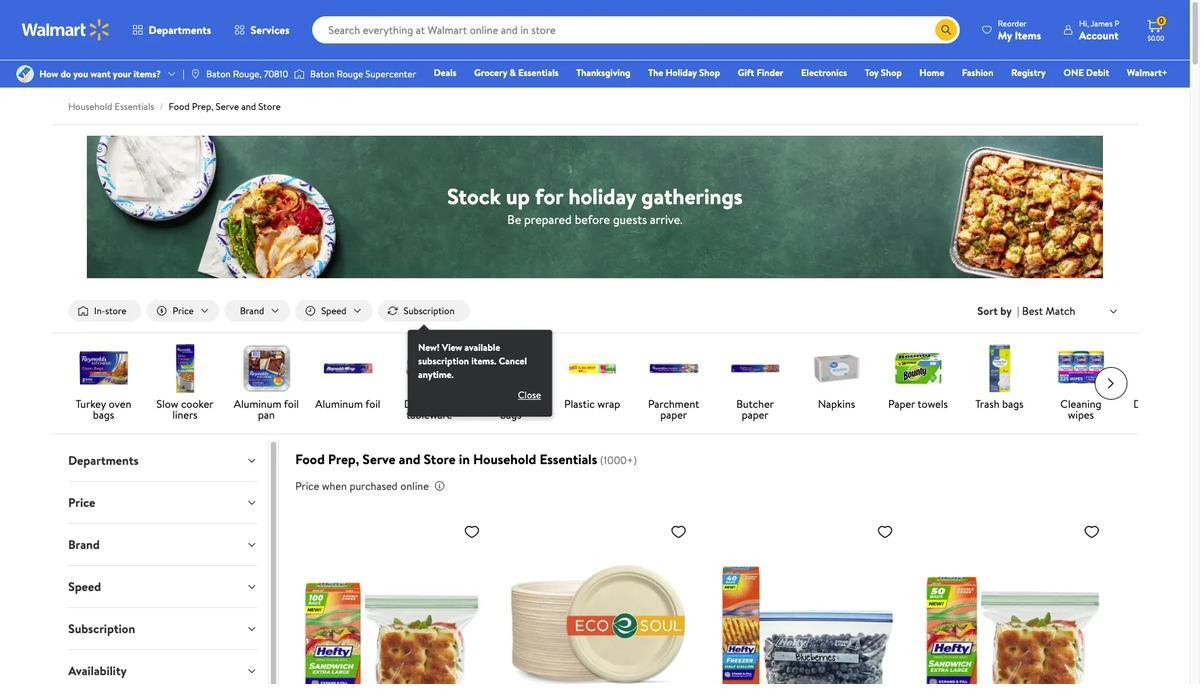 Task type: describe. For each thing, give the bounding box(es) containing it.
by
[[1001, 304, 1012, 319]]

online
[[400, 479, 429, 494]]

baton rouge supercenter
[[310, 67, 416, 81]]

0 vertical spatial prep,
[[192, 100, 214, 113]]

wipes
[[1068, 408, 1095, 422]]

in
[[459, 450, 470, 469]]

subscription inside dropdown button
[[68, 621, 135, 638]]

cleaning wipes link
[[1046, 344, 1117, 423]]

price inside tab
[[68, 494, 95, 511]]

in-
[[94, 304, 105, 318]]

liners
[[172, 408, 198, 422]]

butcher paper link
[[720, 344, 791, 423]]

foil for aluminum foil
[[365, 397, 381, 412]]

departments inside popup button
[[149, 22, 211, 37]]

debit
[[1087, 66, 1110, 79]]

slow cooker liners
[[157, 397, 214, 422]]

toy shop link
[[859, 65, 908, 80]]

available
[[465, 341, 500, 355]]

availability button
[[57, 651, 268, 685]]

1 vertical spatial price button
[[57, 482, 268, 524]]

0 vertical spatial serve
[[216, 100, 239, 113]]

gift finder
[[738, 66, 784, 79]]

cleaning wipes image
[[1057, 344, 1106, 393]]

towels
[[918, 397, 948, 412]]

turkey oven bags image
[[79, 344, 128, 393]]

add to favorites list, eco soul 100% compostable 9 inch bagasse paper plates, 500 counts | heavy-duty disposable plates | eco-friendly made of sugarcane fibers-natural unbleached biodegradable plates image
[[671, 524, 687, 541]]

eco soul 100% compostable 9 inch bagasse paper plates, 500 counts | heavy-duty disposable plates | eco-friendly made of sugarcane fibers-natural unbleached biodegradable plates image
[[505, 518, 692, 685]]

napkins
[[818, 397, 856, 412]]

hi, james p account
[[1080, 17, 1120, 42]]

0 vertical spatial store
[[258, 100, 281, 113]]

butcher paper
[[737, 397, 774, 422]]

cleaning wipes
[[1061, 397, 1102, 422]]

my
[[998, 28, 1013, 42]]

add to favorites list, hefty press to close plastic bags for food storage, xl sandwich size, 50 count image
[[1084, 524, 1100, 541]]

be
[[507, 211, 521, 228]]

hefty press to close plastic freezer bags, half gallon size, 40 count image
[[711, 518, 899, 685]]

services button
[[223, 14, 301, 46]]

0 vertical spatial household
[[68, 100, 112, 113]]

1 horizontal spatial and
[[399, 450, 421, 469]]

plastic wrap image
[[568, 344, 617, 393]]

store
[[105, 304, 127, 318]]

napkins image
[[813, 344, 861, 393]]

walmart+
[[1127, 66, 1168, 79]]

0 horizontal spatial food
[[169, 100, 190, 113]]

food storage bags
[[480, 397, 542, 422]]

trash bags
[[976, 397, 1024, 412]]

disposable tableware image
[[405, 344, 454, 393]]

reorder
[[998, 17, 1027, 29]]

arrive.
[[650, 211, 683, 228]]

parchment paper image
[[650, 344, 698, 393]]

paper
[[888, 397, 916, 412]]

reorder my items
[[998, 17, 1042, 42]]

oven
[[109, 397, 131, 412]]

availability tab
[[57, 651, 268, 685]]

aluminum for aluminum foil pan
[[234, 397, 282, 412]]

1 vertical spatial brand button
[[57, 524, 268, 566]]

2 shop from the left
[[881, 66, 902, 79]]

aluminum foil
[[315, 397, 381, 412]]

close button
[[507, 384, 552, 406]]

0 $0.00
[[1148, 15, 1165, 43]]

do
[[61, 67, 71, 81]]

the holiday shop
[[649, 66, 720, 79]]

trash bags link
[[965, 344, 1035, 412]]

gift
[[738, 66, 755, 79]]

finder
[[757, 66, 784, 79]]

1 vertical spatial essentials
[[115, 100, 154, 113]]

grocery & essentials link
[[468, 65, 565, 80]]

when
[[322, 479, 347, 494]]

holiday
[[666, 66, 697, 79]]

hefty press to close plastic bags for food storage, xl sandwich size, 100 count image
[[298, 518, 486, 685]]

paper for butcher
[[742, 408, 769, 422]]

items
[[1015, 28, 1042, 42]]

electronics link
[[795, 65, 854, 80]]

hefty press to close plastic bags for food storage, xl sandwich size, 50 count image
[[918, 518, 1106, 685]]

1 horizontal spatial prep,
[[328, 450, 359, 469]]

stock up for holiday gatherings be prepared before guests arrive.
[[447, 181, 743, 228]]

registry
[[1012, 66, 1046, 79]]

trash
[[976, 397, 1000, 412]]

0
[[1159, 15, 1164, 27]]

2 vertical spatial essentials
[[540, 450, 598, 469]]

dishwashing
[[1134, 397, 1192, 412]]

70810
[[264, 67, 288, 81]]

subscription
[[418, 355, 469, 368]]

match
[[1046, 303, 1076, 318]]

in-store button
[[68, 300, 141, 322]]

best
[[1023, 303, 1043, 318]]

food for bags
[[480, 397, 504, 412]]

new!
[[418, 341, 440, 355]]

0 horizontal spatial |
[[183, 67, 185, 81]]

items?
[[134, 67, 161, 81]]

for
[[535, 181, 564, 211]]

Walmart Site-Wide search field
[[312, 16, 960, 43]]

search icon image
[[941, 24, 952, 35]]

grocery & essentials
[[474, 66, 559, 79]]

rouge
[[337, 67, 363, 81]]

p
[[1115, 17, 1120, 29]]

butcher
[[737, 397, 774, 412]]

slow
[[157, 397, 179, 412]]

butcher paper image
[[731, 344, 780, 393]]

best match button
[[1020, 302, 1122, 320]]

subscription button
[[378, 300, 470, 322]]

0 horizontal spatial speed button
[[57, 566, 268, 608]]

departments inside dropdown button
[[68, 452, 139, 469]]

want
[[90, 67, 111, 81]]

speed inside speed tab
[[68, 579, 101, 596]]

sort and filter section element
[[52, 289, 1138, 417]]

parchment
[[648, 397, 700, 412]]

0 vertical spatial and
[[241, 100, 256, 113]]

aluminum for aluminum foil
[[315, 397, 363, 412]]

stock up for holiday gatherings. be prepared before guests arrive. image
[[87, 136, 1103, 278]]

supercenter
[[366, 67, 416, 81]]

the holiday shop link
[[642, 65, 727, 80]]

&
[[510, 66, 516, 79]]

disposable tableware
[[404, 397, 455, 422]]

thanksgiving link
[[570, 65, 637, 80]]

1 horizontal spatial household
[[473, 450, 537, 469]]



Task type: locate. For each thing, give the bounding box(es) containing it.
2 horizontal spatial price
[[295, 479, 319, 494]]

prep, up when
[[328, 450, 359, 469]]

0 horizontal spatial and
[[241, 100, 256, 113]]

departments down 'turkey oven bags'
[[68, 452, 139, 469]]

stock
[[447, 181, 501, 211]]

price inside sort and filter section element
[[173, 304, 194, 318]]

aluminum foil pan image
[[242, 344, 291, 393]]

bags inside food storage bags
[[500, 408, 522, 422]]

0 horizontal spatial foil
[[284, 397, 299, 412]]

0 horizontal spatial prep,
[[192, 100, 214, 113]]

view
[[442, 341, 462, 355]]

0 horizontal spatial speed
[[68, 579, 101, 596]]

speed button up subscription dropdown button
[[57, 566, 268, 608]]

turkey
[[76, 397, 106, 412]]

aluminum down aluminum foil 'image'
[[315, 397, 363, 412]]

foil down aluminum foil 'image'
[[365, 397, 381, 412]]

fashion link
[[956, 65, 1000, 80]]

bags for food storage bags
[[500, 408, 522, 422]]

the
[[649, 66, 664, 79]]

walmart+ link
[[1121, 65, 1174, 80]]

1 vertical spatial prep,
[[328, 450, 359, 469]]

1 vertical spatial subscription
[[68, 621, 135, 638]]

 image
[[294, 67, 305, 81]]

1 aluminum from the left
[[234, 397, 282, 412]]

electronics
[[801, 66, 848, 79]]

hi,
[[1080, 17, 1089, 29]]

brand inside tab
[[68, 537, 100, 554]]

brand inside sort and filter section element
[[240, 304, 264, 318]]

1 horizontal spatial speed
[[321, 304, 347, 318]]

0 horizontal spatial household
[[68, 100, 112, 113]]

2 foil from the left
[[365, 397, 381, 412]]

food left storage
[[480, 397, 504, 412]]

0 horizontal spatial bags
[[93, 408, 114, 422]]

1 vertical spatial speed button
[[57, 566, 268, 608]]

1 vertical spatial price
[[295, 479, 319, 494]]

cancel
[[499, 355, 527, 368]]

paper towels
[[888, 397, 948, 412]]

1 shop from the left
[[700, 66, 720, 79]]

aluminum inside "link"
[[315, 397, 363, 412]]

speed button
[[296, 300, 372, 322], [57, 566, 268, 608]]

subscription up availability
[[68, 621, 135, 638]]

2 paper from the left
[[742, 408, 769, 422]]

new! view available subscription items. cancel anytime. close
[[418, 341, 541, 402]]

services
[[251, 22, 290, 37]]

aluminum down aluminum foil pan image
[[234, 397, 282, 412]]

0 horizontal spatial shop
[[700, 66, 720, 79]]

in-store
[[94, 304, 127, 318]]

brand
[[240, 304, 264, 318], [68, 537, 100, 554]]

1 horizontal spatial serve
[[363, 450, 396, 469]]

foil inside "link"
[[365, 397, 381, 412]]

0 horizontal spatial brand
[[68, 537, 100, 554]]

aluminum foil image
[[324, 344, 372, 393]]

household essentials link
[[68, 100, 154, 113]]

shop right toy
[[881, 66, 902, 79]]

account
[[1080, 28, 1119, 42]]

turkey oven bags link
[[68, 344, 139, 423]]

1 horizontal spatial store
[[424, 450, 456, 469]]

 image
[[16, 65, 34, 83], [190, 69, 201, 79]]

thanksgiving
[[577, 66, 631, 79]]

grocery
[[474, 66, 507, 79]]

and up online
[[399, 450, 421, 469]]

foil right pan
[[284, 397, 299, 412]]

speed
[[321, 304, 347, 318], [68, 579, 101, 596]]

0 horizontal spatial  image
[[16, 65, 34, 83]]

subscription up new!
[[404, 304, 455, 318]]

napkins link
[[802, 344, 872, 412]]

1 vertical spatial household
[[473, 450, 537, 469]]

food storage bags image
[[487, 344, 535, 393]]

1 horizontal spatial departments
[[149, 22, 211, 37]]

foil inside aluminum foil pan
[[284, 397, 299, 412]]

best match
[[1023, 303, 1076, 318]]

0 horizontal spatial subscription
[[68, 621, 135, 638]]

brand button up aluminum foil pan image
[[225, 300, 290, 322]]

1 vertical spatial speed
[[68, 579, 101, 596]]

0 horizontal spatial paper
[[661, 408, 687, 422]]

parchment paper
[[648, 397, 700, 422]]

0 vertical spatial speed button
[[296, 300, 372, 322]]

price button up the slow cooker liners image
[[147, 300, 220, 322]]

how do you want your items?
[[39, 67, 161, 81]]

0 vertical spatial brand
[[240, 304, 264, 318]]

2 baton from the left
[[310, 67, 335, 81]]

plastic
[[564, 397, 595, 412]]

2 horizontal spatial bags
[[1003, 397, 1024, 412]]

subscription
[[404, 304, 455, 318], [68, 621, 135, 638]]

0 vertical spatial subscription
[[404, 304, 455, 318]]

aluminum inside aluminum foil pan
[[234, 397, 282, 412]]

baton for baton rouge, 70810
[[206, 67, 231, 81]]

2 horizontal spatial food
[[480, 397, 504, 412]]

2 aluminum from the left
[[315, 397, 363, 412]]

1 horizontal spatial brand
[[240, 304, 264, 318]]

shop right the holiday
[[700, 66, 720, 79]]

0 vertical spatial food
[[169, 100, 190, 113]]

james
[[1091, 17, 1113, 29]]

0 vertical spatial |
[[183, 67, 185, 81]]

Search search field
[[312, 16, 960, 43]]

before
[[575, 211, 610, 228]]

1 horizontal spatial paper
[[742, 408, 769, 422]]

0 vertical spatial speed
[[321, 304, 347, 318]]

food storage bags link
[[476, 344, 546, 423]]

one debit link
[[1058, 65, 1116, 80]]

paper inside butcher paper
[[742, 408, 769, 422]]

gatherings
[[642, 181, 743, 211]]

brand button down price tab
[[57, 524, 268, 566]]

0 vertical spatial brand button
[[225, 300, 290, 322]]

bags down turkey oven bags "image"
[[93, 408, 114, 422]]

and down rouge,
[[241, 100, 256, 113]]

1 foil from the left
[[284, 397, 299, 412]]

2 vertical spatial price
[[68, 494, 95, 511]]

paper down parchment paper image on the right bottom of page
[[661, 408, 687, 422]]

add to favorites list, hefty press to close plastic bags for food storage, xl sandwich size, 100 count image
[[464, 524, 480, 541]]

essentials left the /
[[115, 100, 154, 113]]

disposable
[[404, 397, 455, 412]]

bags down close
[[500, 408, 522, 422]]

prep, right the /
[[192, 100, 214, 113]]

store left in
[[424, 450, 456, 469]]

 image left the "how"
[[16, 65, 34, 83]]

1 horizontal spatial subscription
[[404, 304, 455, 318]]

| right by at the top of page
[[1018, 304, 1020, 319]]

baton for baton rouge supercenter
[[310, 67, 335, 81]]

1 horizontal spatial aluminum
[[315, 397, 363, 412]]

add to favorites list, hefty press to close plastic freezer bags, half gallon size, 40 count image
[[877, 524, 894, 541]]

serve up purchased
[[363, 450, 396, 469]]

items.
[[472, 355, 497, 368]]

essentials right &
[[518, 66, 559, 79]]

serve down baton rouge, 70810
[[216, 100, 239, 113]]

slow cooker liners link
[[150, 344, 220, 423]]

1 baton from the left
[[206, 67, 231, 81]]

(1000+)
[[600, 453, 637, 468]]

| up household essentials / food prep, serve and store in the top left of the page
[[183, 67, 185, 81]]

0 vertical spatial essentials
[[518, 66, 559, 79]]

store down 70810
[[258, 100, 281, 113]]

speed button up aluminum foil 'image'
[[296, 300, 372, 322]]

wrap
[[598, 397, 621, 412]]

0 horizontal spatial serve
[[216, 100, 239, 113]]

baton rouge, 70810
[[206, 67, 288, 81]]

baton left rouge,
[[206, 67, 231, 81]]

0 vertical spatial price
[[173, 304, 194, 318]]

/
[[160, 100, 163, 113]]

1 vertical spatial brand
[[68, 537, 100, 554]]

household
[[68, 100, 112, 113], [473, 450, 537, 469]]

price button down departments tab
[[57, 482, 268, 524]]

1 horizontal spatial speed button
[[296, 300, 372, 322]]

paper down butcher paper "image" at the right of page
[[742, 408, 769, 422]]

bags for turkey oven bags
[[93, 408, 114, 422]]

essentials
[[518, 66, 559, 79], [115, 100, 154, 113], [540, 450, 598, 469]]

household right in
[[473, 450, 537, 469]]

home
[[920, 66, 945, 79]]

|
[[183, 67, 185, 81], [1018, 304, 1020, 319]]

walmart image
[[22, 19, 110, 41]]

0 horizontal spatial baton
[[206, 67, 231, 81]]

food prep, serve and store in household essentials (1000+)
[[295, 450, 637, 469]]

 image for how
[[16, 65, 34, 83]]

next slide for chipmodulewithimages list image
[[1095, 367, 1128, 400]]

baton
[[206, 67, 231, 81], [310, 67, 335, 81]]

1 horizontal spatial bags
[[500, 408, 522, 422]]

prep,
[[192, 100, 214, 113], [328, 450, 359, 469]]

household down you
[[68, 100, 112, 113]]

turkey oven bags
[[76, 397, 131, 422]]

sort
[[978, 304, 998, 319]]

holiday
[[569, 181, 636, 211]]

 image up household essentials / food prep, serve and store in the top left of the page
[[190, 69, 201, 79]]

brand tab
[[57, 524, 268, 566]]

1 horizontal spatial |
[[1018, 304, 1020, 319]]

speed tab
[[57, 566, 268, 608]]

0 horizontal spatial aluminum
[[234, 397, 282, 412]]

legal information image
[[435, 481, 445, 492]]

trash bags image
[[975, 344, 1024, 393]]

price tab
[[57, 482, 268, 524]]

0 vertical spatial departments
[[149, 22, 211, 37]]

0 horizontal spatial departments
[[68, 452, 139, 469]]

departments button
[[57, 440, 268, 482]]

2 vertical spatial food
[[295, 450, 325, 469]]

departments
[[149, 22, 211, 37], [68, 452, 139, 469]]

1 horizontal spatial  image
[[190, 69, 201, 79]]

plastic wrap link
[[557, 344, 628, 412]]

paper inside parchment paper
[[661, 408, 687, 422]]

essentials left (1000+)
[[540, 450, 598, 469]]

1 horizontal spatial food
[[295, 450, 325, 469]]

food for serve
[[295, 450, 325, 469]]

1 vertical spatial food
[[480, 397, 504, 412]]

speed inside sort and filter section element
[[321, 304, 347, 318]]

anytime.
[[418, 368, 454, 382]]

departments up items? at the left
[[149, 22, 211, 37]]

sort by |
[[978, 304, 1020, 319]]

| inside sort and filter section element
[[1018, 304, 1020, 319]]

brand button
[[225, 300, 290, 322], [57, 524, 268, 566]]

bags right "trash"
[[1003, 397, 1024, 412]]

paper
[[661, 408, 687, 422], [742, 408, 769, 422]]

departments tab
[[57, 440, 268, 482]]

subscription button
[[57, 609, 268, 650]]

you
[[73, 67, 88, 81]]

1 horizontal spatial baton
[[310, 67, 335, 81]]

baton left rouge
[[310, 67, 335, 81]]

dishwashing link
[[1128, 344, 1198, 412]]

subscription tab
[[57, 609, 268, 650]]

essentials inside grocery & essentials link
[[518, 66, 559, 79]]

1 horizontal spatial price
[[173, 304, 194, 318]]

1 vertical spatial serve
[[363, 450, 396, 469]]

1 paper from the left
[[661, 408, 687, 422]]

paper towels image
[[894, 344, 943, 393]]

1 horizontal spatial shop
[[881, 66, 902, 79]]

food inside food storage bags
[[480, 397, 504, 412]]

1 vertical spatial |
[[1018, 304, 1020, 319]]

0 horizontal spatial store
[[258, 100, 281, 113]]

food right the /
[[169, 100, 190, 113]]

bags inside 'turkey oven bags'
[[93, 408, 114, 422]]

food up when
[[295, 450, 325, 469]]

foil for aluminum foil pan
[[284, 397, 299, 412]]

departments button
[[121, 14, 223, 46]]

serve
[[216, 100, 239, 113], [363, 450, 396, 469]]

$0.00
[[1148, 33, 1165, 43]]

1 vertical spatial and
[[399, 450, 421, 469]]

slow cooker liners image
[[161, 344, 209, 393]]

one debit
[[1064, 66, 1110, 79]]

paper for parchment
[[661, 408, 687, 422]]

subscription inside button
[[404, 304, 455, 318]]

and
[[241, 100, 256, 113], [399, 450, 421, 469]]

your
[[113, 67, 131, 81]]

1 vertical spatial store
[[424, 450, 456, 469]]

1 vertical spatial departments
[[68, 452, 139, 469]]

 image for baton
[[190, 69, 201, 79]]

0 horizontal spatial price
[[68, 494, 95, 511]]

up
[[506, 181, 530, 211]]

shop
[[700, 66, 720, 79], [881, 66, 902, 79]]

cleaning
[[1061, 397, 1102, 412]]

pan
[[258, 408, 275, 422]]

aluminum
[[234, 397, 282, 412], [315, 397, 363, 412]]

0 vertical spatial price button
[[147, 300, 220, 322]]

fashion
[[962, 66, 994, 79]]

1 horizontal spatial foil
[[365, 397, 381, 412]]



Task type: vqa. For each thing, say whether or not it's contained in the screenshot.
reorder my items
yes



